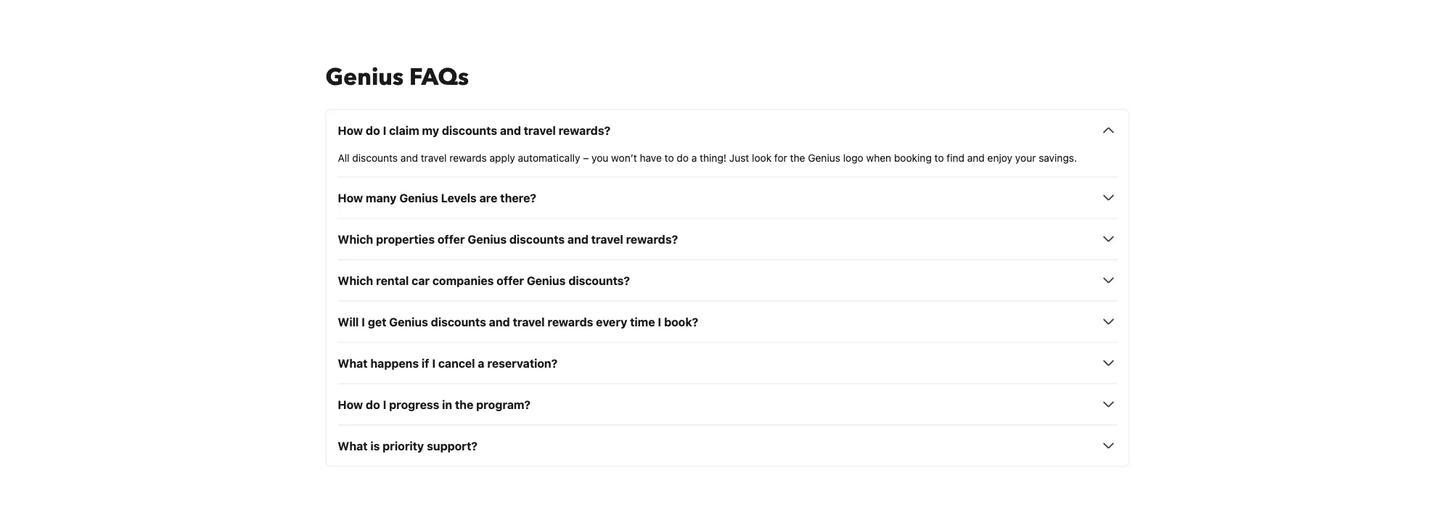 Task type: describe. For each thing, give the bounding box(es) containing it.
reservation?
[[487, 356, 558, 370]]

which for which properties offer genius discounts and travel rewards?
[[338, 232, 373, 246]]

0 vertical spatial offer
[[438, 232, 465, 246]]

1 horizontal spatial the
[[790, 152, 806, 164]]

car
[[412, 274, 430, 287]]

won't
[[611, 152, 637, 164]]

how for how do i claim my discounts and travel rewards?
[[338, 123, 363, 137]]

just
[[730, 152, 749, 164]]

are
[[480, 191, 498, 205]]

faqs
[[410, 61, 469, 93]]

genius up claim at the left top of page
[[326, 61, 404, 93]]

when
[[867, 152, 892, 164]]

and down claim at the left top of page
[[401, 152, 418, 164]]

how do i progress in the program?
[[338, 398, 531, 412]]

what happens if i cancel a reservation?
[[338, 356, 558, 370]]

which properties offer genius discounts and travel rewards?
[[338, 232, 678, 246]]

genius down are
[[468, 232, 507, 246]]

discounts right all
[[352, 152, 398, 164]]

travel up automatically on the left of the page
[[524, 123, 556, 137]]

how do i claim my discounts and travel rewards?
[[338, 123, 611, 137]]

1 to from the left
[[665, 152, 674, 164]]

have
[[640, 152, 662, 164]]

you
[[592, 152, 609, 164]]

how do i progress in the program? button
[[338, 396, 1118, 413]]

what for what happens if i cancel a reservation?
[[338, 356, 368, 370]]

all
[[338, 152, 350, 164]]

thing!
[[700, 152, 727, 164]]

program?
[[476, 398, 531, 412]]

support?
[[427, 439, 478, 453]]

find
[[947, 152, 965, 164]]

savings.
[[1039, 152, 1077, 164]]

your
[[1016, 152, 1036, 164]]

i right time
[[658, 315, 662, 329]]

i inside how do i claim my discounts and travel rewards? dropdown button
[[383, 123, 387, 137]]

discounts down there?
[[510, 232, 565, 246]]

discounts right my
[[442, 123, 497, 137]]

rental
[[376, 274, 409, 287]]

priority
[[383, 439, 424, 453]]

and up discounts?
[[568, 232, 589, 246]]

many
[[366, 191, 397, 205]]

companies
[[433, 274, 494, 287]]

i inside what happens if i cancel a reservation? dropdown button
[[432, 356, 436, 370]]

rewards? inside which properties offer genius discounts and travel rewards? dropdown button
[[626, 232, 678, 246]]

is
[[371, 439, 380, 453]]

and right find
[[968, 152, 985, 164]]

do for how do i claim my discounts and travel rewards?
[[366, 123, 380, 137]]

genius inside dropdown button
[[400, 191, 438, 205]]

properties
[[376, 232, 435, 246]]

which properties offer genius discounts and travel rewards? button
[[338, 230, 1118, 248]]

discounts up cancel on the left bottom of the page
[[431, 315, 486, 329]]

how for how many genius levels are there?
[[338, 191, 363, 205]]



Task type: locate. For each thing, give the bounding box(es) containing it.
the
[[790, 152, 806, 164], [455, 398, 474, 412]]

travel
[[524, 123, 556, 137], [421, 152, 447, 164], [592, 232, 624, 246], [513, 315, 545, 329]]

will i get genius discounts and travel rewards every time i book? button
[[338, 313, 1118, 331]]

1 vertical spatial offer
[[497, 274, 524, 287]]

how do i claim my discounts and travel rewards? button
[[338, 122, 1118, 139]]

how left many
[[338, 191, 363, 205]]

1 vertical spatial how
[[338, 191, 363, 205]]

genius up will i get genius discounts and travel rewards every time i book? on the bottom
[[527, 274, 566, 287]]

my
[[422, 123, 439, 137]]

to
[[665, 152, 674, 164], [935, 152, 944, 164]]

will i get genius discounts and travel rewards every time i book?
[[338, 315, 699, 329]]

how inside dropdown button
[[338, 191, 363, 205]]

discounts?
[[569, 274, 630, 287]]

apply
[[490, 152, 515, 164]]

automatically
[[518, 152, 580, 164]]

genius faqs
[[326, 61, 469, 93]]

2 how from the top
[[338, 191, 363, 205]]

0 vertical spatial a
[[692, 152, 697, 164]]

what happens if i cancel a reservation? button
[[338, 355, 1118, 372]]

rewards?
[[559, 123, 611, 137], [626, 232, 678, 246]]

do left claim at the left top of page
[[366, 123, 380, 137]]

travel up reservation?
[[513, 315, 545, 329]]

what for what is priority support?
[[338, 439, 368, 453]]

how up all
[[338, 123, 363, 137]]

how for how do i progress in the program?
[[338, 398, 363, 412]]

how left progress
[[338, 398, 363, 412]]

what down will in the left of the page
[[338, 356, 368, 370]]

look
[[752, 152, 772, 164]]

0 vertical spatial how
[[338, 123, 363, 137]]

to right have
[[665, 152, 674, 164]]

i left claim at the left top of page
[[383, 123, 387, 137]]

1 vertical spatial do
[[677, 152, 689, 164]]

offer
[[438, 232, 465, 246], [497, 274, 524, 287]]

get
[[368, 315, 387, 329]]

0 horizontal spatial offer
[[438, 232, 465, 246]]

do
[[366, 123, 380, 137], [677, 152, 689, 164], [366, 398, 380, 412]]

and down which rental car companies offer genius discounts?
[[489, 315, 510, 329]]

i
[[383, 123, 387, 137], [362, 315, 365, 329], [658, 315, 662, 329], [432, 356, 436, 370], [383, 398, 387, 412]]

cancel
[[438, 356, 475, 370]]

what inside dropdown button
[[338, 439, 368, 453]]

rewards? inside how do i claim my discounts and travel rewards? dropdown button
[[559, 123, 611, 137]]

book?
[[664, 315, 699, 329]]

0 vertical spatial rewards
[[450, 152, 487, 164]]

logo
[[844, 152, 864, 164]]

1 what from the top
[[338, 356, 368, 370]]

all discounts and travel rewards apply automatically – you won't have to do a thing! just look for the genius logo when booking to find and enjoy your savings.
[[338, 152, 1077, 164]]

0 vertical spatial rewards?
[[559, 123, 611, 137]]

which rental car companies offer genius discounts?
[[338, 274, 630, 287]]

time
[[630, 315, 655, 329]]

every
[[596, 315, 628, 329]]

levels
[[441, 191, 477, 205]]

genius right get
[[389, 315, 428, 329]]

what
[[338, 356, 368, 370], [338, 439, 368, 453]]

what inside dropdown button
[[338, 356, 368, 370]]

0 vertical spatial what
[[338, 356, 368, 370]]

rewards inside dropdown button
[[548, 315, 594, 329]]

3 how from the top
[[338, 398, 363, 412]]

rewards left every
[[548, 315, 594, 329]]

1 horizontal spatial rewards?
[[626, 232, 678, 246]]

which rental car companies offer genius discounts? button
[[338, 272, 1118, 289]]

1 horizontal spatial rewards
[[548, 315, 594, 329]]

1 vertical spatial rewards?
[[626, 232, 678, 246]]

0 vertical spatial which
[[338, 232, 373, 246]]

travel down my
[[421, 152, 447, 164]]

1 vertical spatial what
[[338, 439, 368, 453]]

how many genius levels are there?
[[338, 191, 537, 205]]

do left the thing!
[[677, 152, 689, 164]]

genius
[[326, 61, 404, 93], [808, 152, 841, 164], [400, 191, 438, 205], [468, 232, 507, 246], [527, 274, 566, 287], [389, 315, 428, 329]]

–
[[583, 152, 589, 164]]

0 horizontal spatial rewards
[[450, 152, 487, 164]]

and up apply
[[500, 123, 521, 137]]

i right if
[[432, 356, 436, 370]]

0 horizontal spatial the
[[455, 398, 474, 412]]

do left progress
[[366, 398, 380, 412]]

1 which from the top
[[338, 232, 373, 246]]

2 to from the left
[[935, 152, 944, 164]]

which for which rental car companies offer genius discounts?
[[338, 274, 373, 287]]

the inside dropdown button
[[455, 398, 474, 412]]

a left the thing!
[[692, 152, 697, 164]]

enjoy
[[988, 152, 1013, 164]]

and
[[500, 123, 521, 137], [401, 152, 418, 164], [968, 152, 985, 164], [568, 232, 589, 246], [489, 315, 510, 329]]

i inside how do i progress in the program? dropdown button
[[383, 398, 387, 412]]

i left progress
[[383, 398, 387, 412]]

rewards down how do i claim my discounts and travel rewards?
[[450, 152, 487, 164]]

which
[[338, 232, 373, 246], [338, 274, 373, 287]]

will
[[338, 315, 359, 329]]

travel up discounts?
[[592, 232, 624, 246]]

0 horizontal spatial a
[[478, 356, 485, 370]]

offer down levels
[[438, 232, 465, 246]]

rewards? up –
[[559, 123, 611, 137]]

a right cancel on the left bottom of the page
[[478, 356, 485, 370]]

0 vertical spatial the
[[790, 152, 806, 164]]

do for how do i progress in the program?
[[366, 398, 380, 412]]

i left get
[[362, 315, 365, 329]]

a
[[692, 152, 697, 164], [478, 356, 485, 370]]

1 vertical spatial rewards
[[548, 315, 594, 329]]

happens
[[371, 356, 419, 370]]

the right 'in'
[[455, 398, 474, 412]]

1 vertical spatial a
[[478, 356, 485, 370]]

0 vertical spatial do
[[366, 123, 380, 137]]

2 vertical spatial do
[[366, 398, 380, 412]]

what left is
[[338, 439, 368, 453]]

if
[[422, 356, 429, 370]]

what is priority support? button
[[338, 437, 1118, 455]]

booking
[[894, 152, 932, 164]]

which left rental
[[338, 274, 373, 287]]

a inside dropdown button
[[478, 356, 485, 370]]

how many genius levels are there? button
[[338, 189, 1118, 206]]

2 which from the top
[[338, 274, 373, 287]]

1 horizontal spatial to
[[935, 152, 944, 164]]

the right 'for'
[[790, 152, 806, 164]]

1 how from the top
[[338, 123, 363, 137]]

what is priority support?
[[338, 439, 478, 453]]

rewards
[[450, 152, 487, 164], [548, 315, 594, 329]]

how
[[338, 123, 363, 137], [338, 191, 363, 205], [338, 398, 363, 412]]

genius right many
[[400, 191, 438, 205]]

1 horizontal spatial offer
[[497, 274, 524, 287]]

0 horizontal spatial rewards?
[[559, 123, 611, 137]]

for
[[775, 152, 788, 164]]

discounts
[[442, 123, 497, 137], [352, 152, 398, 164], [510, 232, 565, 246], [431, 315, 486, 329]]

2 what from the top
[[338, 439, 368, 453]]

in
[[442, 398, 452, 412]]

progress
[[389, 398, 440, 412]]

to left find
[[935, 152, 944, 164]]

which down many
[[338, 232, 373, 246]]

1 vertical spatial which
[[338, 274, 373, 287]]

there?
[[500, 191, 537, 205]]

genius left the logo
[[808, 152, 841, 164]]

0 horizontal spatial to
[[665, 152, 674, 164]]

1 horizontal spatial a
[[692, 152, 697, 164]]

2 vertical spatial how
[[338, 398, 363, 412]]

1 vertical spatial the
[[455, 398, 474, 412]]

rewards? up discounts?
[[626, 232, 678, 246]]

claim
[[389, 123, 419, 137]]

offer down the which properties offer genius discounts and travel rewards?
[[497, 274, 524, 287]]



Task type: vqa. For each thing, say whether or not it's contained in the screenshot.
left grid
no



